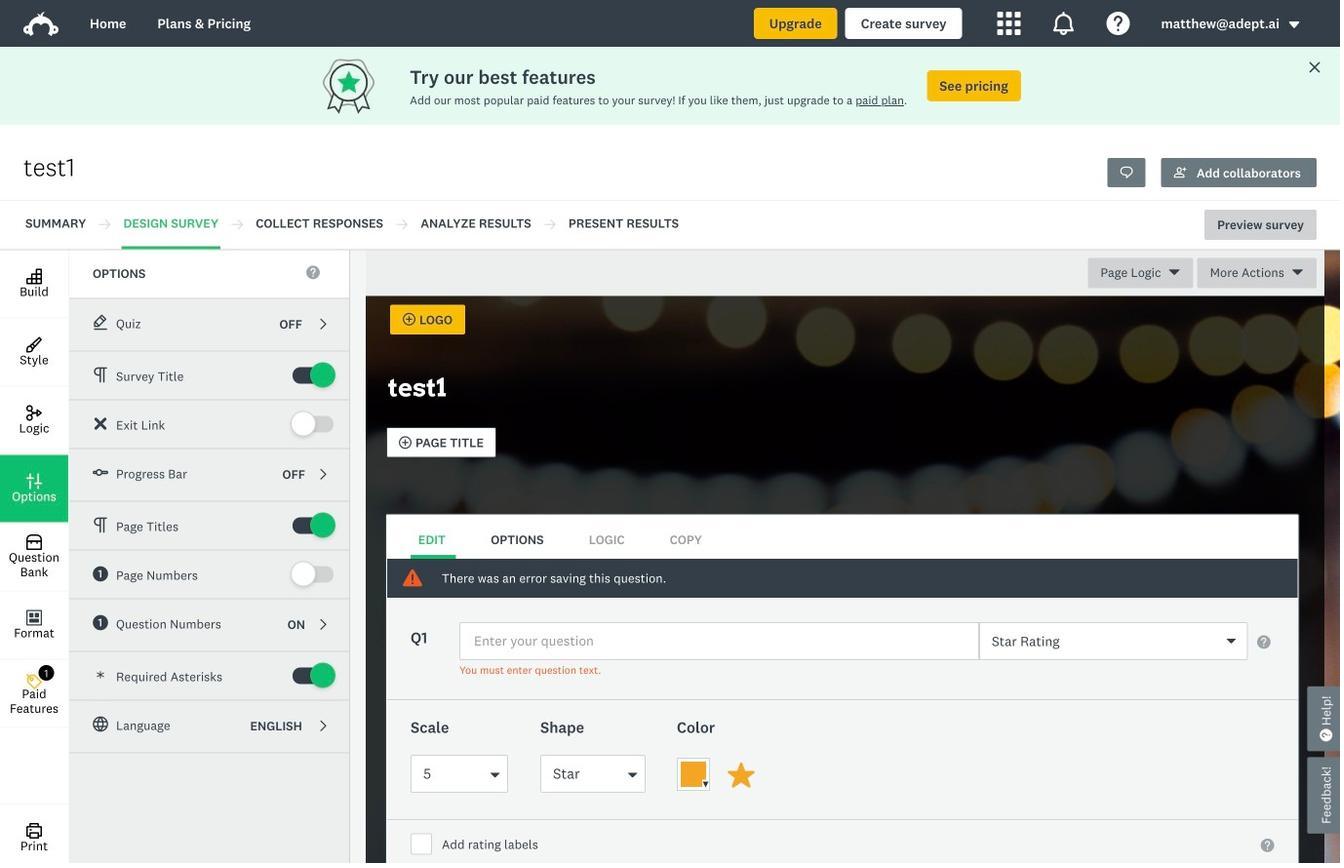 Task type: vqa. For each thing, say whether or not it's contained in the screenshot.
SurveyMonkey Logo on the left of the page
yes



Task type: describe. For each thing, give the bounding box(es) containing it.
surveymonkey logo image
[[23, 12, 59, 36]]



Task type: locate. For each thing, give the bounding box(es) containing it.
rewards image
[[319, 54, 410, 118]]

help icon image
[[1107, 12, 1130, 35]]

dropdown arrow image
[[1288, 18, 1301, 32]]

1 horizontal spatial products icon image
[[1052, 12, 1075, 35]]

0 horizontal spatial products icon image
[[997, 12, 1021, 35]]

1 products icon image from the left
[[997, 12, 1021, 35]]

products icon image
[[997, 12, 1021, 35], [1052, 12, 1075, 35]]

2 products icon image from the left
[[1052, 12, 1075, 35]]



